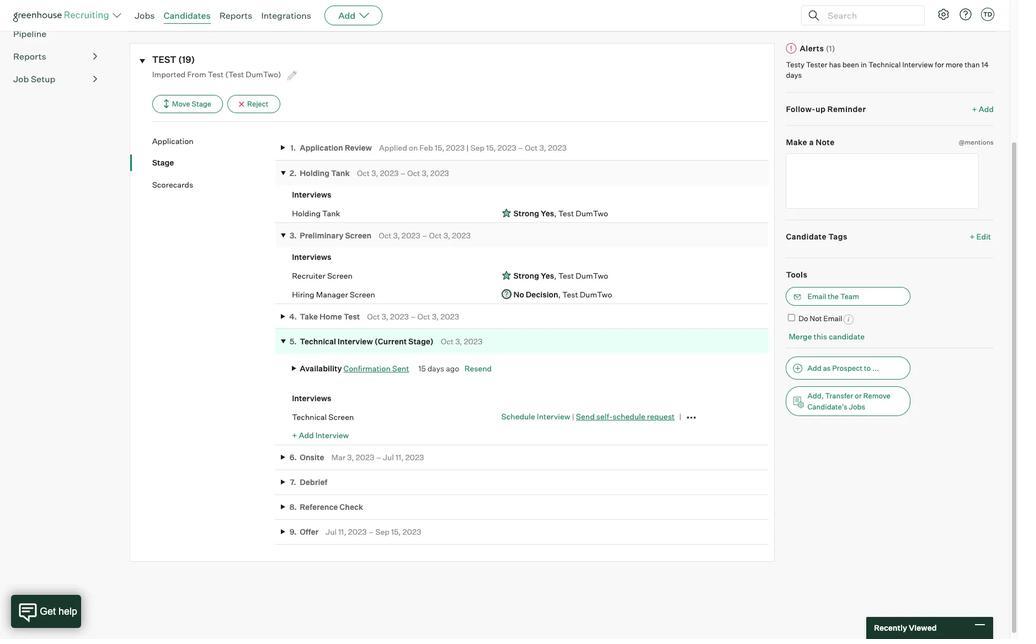 Task type: describe. For each thing, give the bounding box(es) containing it.
strong yes , test dumtwo for tank
[[514, 208, 608, 218]]

home
[[320, 312, 342, 321]]

jobs inside add, transfer or remove candidate's jobs
[[849, 402, 866, 411]]

0 vertical spatial holding
[[300, 168, 330, 178]]

1 vertical spatial reports
[[13, 51, 46, 62]]

interview inside the testy tester has been in technical interview for more than 14 days
[[903, 60, 934, 69]]

candidate's
[[808, 402, 848, 411]]

move stage
[[172, 99, 211, 108]]

feed
[[202, 13, 220, 22]]

td button
[[979, 6, 997, 23]]

setup
[[31, 74, 55, 85]]

yes for recruiter screen
[[541, 271, 554, 280]]

job setup link
[[13, 72, 97, 86]]

no decision image
[[502, 289, 511, 300]]

self-
[[597, 412, 613, 421]]

(current
[[375, 337, 407, 346]]

take
[[300, 312, 318, 321]]

test for recruiter screen
[[558, 271, 574, 280]]

merge
[[789, 332, 812, 341]]

1.
[[290, 143, 296, 153]]

test for hiring manager screen
[[563, 290, 578, 299]]

screen right preliminary
[[345, 231, 372, 240]]

transfer
[[826, 391, 854, 400]]

imported
[[152, 69, 186, 79]]

add,
[[808, 391, 824, 400]]

stage link
[[152, 157, 276, 168]]

applied
[[379, 143, 407, 153]]

linkedin
[[270, 13, 302, 22]]

email inside button
[[808, 292, 827, 301]]

stage inside stage link
[[152, 158, 174, 167]]

testy
[[786, 60, 805, 69]]

details
[[232, 13, 257, 22]]

(test
[[225, 69, 244, 79]]

ago
[[446, 364, 459, 373]]

add inside "button"
[[808, 364, 822, 373]]

do not email
[[799, 314, 843, 323]]

8.
[[290, 502, 297, 512]]

(1)
[[826, 44, 836, 53]]

schedule interview link
[[502, 412, 571, 421]]

dumtwo)
[[246, 69, 281, 79]]

9. offer jul 11, 2023 – sep 15, 2023
[[290, 527, 421, 537]]

email the team button
[[786, 287, 911, 306]]

viewed
[[909, 623, 937, 633]]

debrief
[[300, 478, 328, 487]]

technical inside the testy tester has been in technical interview for more than 14 days
[[869, 60, 901, 69]]

0 horizontal spatial candidates
[[13, 6, 62, 17]]

has
[[829, 60, 841, 69]]

test for holding tank
[[558, 208, 574, 218]]

add, transfer or remove candidate's jobs button
[[786, 386, 911, 416]]

stage)
[[409, 337, 434, 346]]

this
[[814, 332, 827, 341]]

+ edit link
[[967, 229, 994, 244]]

0 vertical spatial 11,
[[396, 453, 404, 462]]

14
[[982, 60, 989, 69]]

on 1 job link
[[130, 13, 160, 29]]

6. onsite mar 3, 2023 – jul 11, 2023
[[290, 453, 424, 462]]

1 horizontal spatial candidates link
[[164, 10, 211, 21]]

recently viewed
[[874, 623, 937, 633]]

details link
[[232, 13, 257, 29]]

make a note
[[786, 138, 835, 147]]

+ for + add
[[972, 104, 978, 114]]

check
[[340, 502, 363, 512]]

make
[[786, 138, 808, 147]]

recruiter
[[292, 271, 326, 280]]

+ add interview link
[[292, 431, 349, 440]]

do
[[799, 314, 808, 323]]

hiring
[[292, 290, 315, 299]]

, for hiring manager screen
[[559, 290, 561, 299]]

1. application review applied on  feb 15, 2023 | sep 15, 2023 – oct 3, 2023
[[290, 143, 567, 153]]

holding tank
[[292, 208, 340, 218]]

1 horizontal spatial application
[[300, 143, 343, 153]]

pipeline
[[13, 28, 46, 39]]

+ add
[[972, 104, 994, 114]]

Do Not Email checkbox
[[789, 314, 796, 321]]

job inside on 1 job link
[[146, 13, 160, 22]]

interview left send
[[537, 412, 571, 421]]

1 horizontal spatial jul
[[383, 453, 394, 462]]

team
[[841, 292, 860, 301]]

0 vertical spatial sep
[[471, 143, 485, 153]]

+ edit
[[970, 232, 991, 241]]

...
[[873, 364, 879, 373]]

screen up + add interview link
[[329, 412, 354, 422]]

screen up hiring manager screen
[[327, 271, 353, 280]]

note
[[816, 138, 835, 147]]

3. preliminary screen oct 3, 2023 – oct 3, 2023
[[290, 231, 471, 240]]

integrations
[[261, 10, 311, 21]]

td button
[[982, 8, 995, 21]]

dumtwo for holding tank
[[576, 208, 608, 218]]

strong yes image for holding tank
[[502, 208, 511, 219]]

1 interviews from the top
[[292, 190, 332, 199]]

than
[[965, 60, 980, 69]]

follow-up reminder
[[786, 104, 866, 114]]

prospect
[[833, 364, 863, 373]]

activity feed
[[172, 13, 220, 22]]

add as prospect to ... button
[[786, 357, 911, 380]]

activity
[[172, 13, 200, 22]]

scorecards link
[[152, 179, 276, 190]]

configure image
[[937, 8, 951, 21]]

0 horizontal spatial jobs
[[135, 10, 155, 21]]

2.
[[290, 168, 297, 178]]

+ add interview
[[292, 431, 349, 440]]

strong yes image for recruiter screen
[[502, 270, 511, 281]]

hiring manager screen
[[292, 290, 375, 299]]

candidate
[[829, 332, 865, 341]]

td
[[984, 10, 993, 18]]

confirmation sent button
[[344, 364, 409, 373]]

1 horizontal spatial |
[[572, 412, 575, 421]]

1 vertical spatial holding
[[292, 208, 321, 218]]

interview down technical screen
[[316, 431, 349, 440]]



Task type: vqa. For each thing, say whether or not it's contained in the screenshot.


Task type: locate. For each thing, give the bounding box(es) containing it.
0 horizontal spatial |
[[467, 143, 469, 153]]

0 vertical spatial job
[[146, 13, 160, 22]]

+ for + add interview
[[292, 431, 297, 440]]

request
[[647, 412, 675, 421]]

strong for screen
[[514, 271, 539, 280]]

job left the setup
[[13, 74, 29, 85]]

candidate
[[786, 232, 827, 241]]

3 interviews from the top
[[292, 393, 332, 403]]

+ left the edit
[[970, 232, 975, 241]]

+
[[972, 104, 978, 114], [970, 232, 975, 241], [292, 431, 297, 440]]

merge this candidate
[[789, 332, 865, 341]]

0 horizontal spatial sep
[[376, 527, 390, 537]]

candidates link up pipeline link
[[13, 5, 97, 18]]

add
[[338, 10, 356, 21], [979, 104, 994, 114], [808, 364, 822, 373], [299, 431, 314, 440]]

0 vertical spatial tank
[[331, 168, 350, 178]]

7.
[[290, 478, 296, 487]]

interview
[[903, 60, 934, 69], [338, 337, 373, 346], [537, 412, 571, 421], [316, 431, 349, 440]]

schedule interview | send self-schedule request
[[502, 412, 675, 421]]

technical screen
[[292, 412, 354, 422]]

0 horizontal spatial application
[[152, 136, 194, 146]]

1 horizontal spatial 11,
[[396, 453, 404, 462]]

1 horizontal spatial job
[[146, 13, 160, 22]]

1 vertical spatial 11,
[[339, 527, 347, 537]]

candidates up pipeline on the top left
[[13, 6, 62, 17]]

onsite
[[300, 453, 324, 462]]

0 vertical spatial ,
[[554, 208, 557, 218]]

reject
[[247, 99, 269, 108]]

1 strong from the top
[[514, 208, 539, 218]]

test (19)
[[152, 54, 195, 65]]

technical right 5.
[[300, 337, 336, 346]]

reject button
[[227, 95, 280, 113]]

1 vertical spatial |
[[572, 412, 575, 421]]

None text field
[[786, 153, 980, 209]]

0 vertical spatial strong
[[514, 208, 539, 218]]

11,
[[396, 453, 404, 462], [339, 527, 347, 537]]

1 yes from the top
[[541, 208, 554, 218]]

tank up preliminary
[[322, 208, 340, 218]]

0 vertical spatial reports
[[220, 10, 252, 21]]

15 days ago
[[419, 364, 459, 373]]

from
[[187, 69, 206, 79]]

+ up @mentions
[[972, 104, 978, 114]]

candidates
[[13, 6, 62, 17], [164, 10, 211, 21]]

candidates link right jobs link
[[164, 10, 211, 21]]

8. reference check
[[290, 502, 363, 512]]

0 horizontal spatial candidates link
[[13, 5, 97, 18]]

0 vertical spatial reports link
[[220, 10, 252, 21]]

manager
[[316, 290, 348, 299]]

holding up 3.
[[292, 208, 321, 218]]

Search text field
[[825, 7, 915, 23]]

1 vertical spatial jobs
[[849, 402, 866, 411]]

interviews up recruiter
[[292, 252, 332, 262]]

1 vertical spatial +
[[970, 232, 975, 241]]

tools
[[786, 270, 808, 279]]

confirmation sent
[[344, 364, 409, 373]]

1 vertical spatial job
[[13, 74, 29, 85]]

1 strong yes image from the top
[[502, 208, 511, 219]]

yes for holding tank
[[541, 208, 554, 218]]

stage inside move stage button
[[192, 99, 211, 108]]

scorecards
[[152, 180, 193, 189]]

alerts (1)
[[800, 44, 836, 53]]

| right feb
[[467, 143, 469, 153]]

0 horizontal spatial job
[[13, 74, 29, 85]]

recruiter screen
[[292, 271, 353, 280]]

+ add link
[[972, 104, 994, 114]]

2 vertical spatial +
[[292, 431, 297, 440]]

mar
[[332, 453, 346, 462]]

jul right mar at the left of page
[[383, 453, 394, 462]]

reports link for the job setup link
[[13, 50, 97, 63]]

no decision , test dumtwo
[[514, 290, 612, 299]]

edit
[[977, 232, 991, 241]]

1 vertical spatial ,
[[554, 271, 557, 280]]

2 interviews from the top
[[292, 252, 332, 262]]

2 strong yes , test dumtwo from the top
[[514, 271, 608, 280]]

0 horizontal spatial reports link
[[13, 50, 97, 63]]

1 vertical spatial stage
[[152, 158, 174, 167]]

job setup
[[13, 74, 55, 85]]

0 vertical spatial strong yes image
[[502, 208, 511, 219]]

for
[[935, 60, 945, 69]]

strong yes , test dumtwo
[[514, 208, 608, 218], [514, 271, 608, 280]]

0 vertical spatial strong yes , test dumtwo
[[514, 208, 608, 218]]

1 vertical spatial sep
[[376, 527, 390, 537]]

availability
[[300, 364, 342, 373]]

candidates right jobs link
[[164, 10, 211, 21]]

reminder
[[828, 104, 866, 114]]

sent
[[392, 364, 409, 373]]

1 horizontal spatial stage
[[192, 99, 211, 108]]

tank down review
[[331, 168, 350, 178]]

reports
[[220, 10, 252, 21], [13, 51, 46, 62]]

| left send
[[572, 412, 575, 421]]

0 horizontal spatial jul
[[326, 527, 337, 537]]

1 horizontal spatial reports link
[[220, 10, 252, 21]]

on
[[409, 143, 418, 153]]

interviews up technical screen
[[292, 393, 332, 403]]

more
[[946, 60, 964, 69]]

days right "15"
[[428, 364, 444, 373]]

stage up scorecards at the left top
[[152, 158, 174, 167]]

greenhouse recruiting image
[[13, 9, 113, 22]]

email right the not
[[824, 314, 843, 323]]

1 vertical spatial dumtwo
[[576, 271, 608, 280]]

add inside popup button
[[338, 10, 356, 21]]

1 vertical spatial reports link
[[13, 50, 97, 63]]

jul right offer
[[326, 527, 337, 537]]

5. technical interview (current stage)
[[290, 337, 434, 346]]

15
[[419, 364, 426, 373]]

0 vertical spatial yes
[[541, 208, 554, 218]]

dumtwo for hiring manager screen
[[580, 290, 612, 299]]

0 horizontal spatial 15,
[[391, 527, 401, 537]]

not
[[810, 314, 822, 323]]

jobs link
[[135, 10, 155, 21]]

1 horizontal spatial 15,
[[435, 143, 445, 153]]

technical up + add interview link
[[292, 412, 327, 422]]

job right the 1
[[146, 13, 160, 22]]

add as prospect to ...
[[808, 364, 879, 373]]

test
[[208, 69, 224, 79], [558, 208, 574, 218], [558, 271, 574, 280], [563, 290, 578, 299], [344, 312, 360, 321]]

interview left the for
[[903, 60, 934, 69]]

activity feed link
[[172, 13, 220, 29]]

1 horizontal spatial sep
[[471, 143, 485, 153]]

+ up 6.
[[292, 431, 297, 440]]

9.
[[290, 527, 297, 537]]

remove
[[864, 391, 891, 400]]

2 strong from the top
[[514, 271, 539, 280]]

0 horizontal spatial 11,
[[339, 527, 347, 537]]

as
[[823, 364, 831, 373]]

2 vertical spatial ,
[[559, 290, 561, 299]]

0 vertical spatial interviews
[[292, 190, 332, 199]]

dumtwo for recruiter screen
[[576, 271, 608, 280]]

, for recruiter screen
[[554, 271, 557, 280]]

interview up confirmation
[[338, 337, 373, 346]]

application link
[[152, 136, 276, 146]]

resend button
[[465, 364, 492, 373]]

merge this candidate link
[[789, 332, 865, 341]]

application down move
[[152, 136, 194, 146]]

0 vertical spatial technical
[[869, 60, 901, 69]]

send
[[576, 412, 595, 421]]

4.
[[289, 312, 297, 321]]

2 vertical spatial technical
[[292, 412, 327, 422]]

yes
[[541, 208, 554, 218], [541, 271, 554, 280]]

0 vertical spatial |
[[467, 143, 469, 153]]

2. holding tank oct 3, 2023 – oct 3, 2023
[[290, 168, 449, 178]]

up
[[816, 104, 826, 114]]

@mentions
[[959, 138, 994, 146]]

strong for tank
[[514, 208, 539, 218]]

6.
[[290, 453, 297, 462]]

+ for + edit
[[970, 232, 975, 241]]

interviews up holding tank in the top left of the page
[[292, 190, 332, 199]]

0 horizontal spatial stage
[[152, 158, 174, 167]]

3.
[[290, 231, 297, 240]]

0 vertical spatial jobs
[[135, 10, 155, 21]]

0 horizontal spatial reports
[[13, 51, 46, 62]]

0 vertical spatial email
[[808, 292, 827, 301]]

, for holding tank
[[554, 208, 557, 218]]

0 vertical spatial jul
[[383, 453, 394, 462]]

linkedin link
[[270, 13, 302, 29]]

follow
[[971, 14, 994, 24]]

2 horizontal spatial 15,
[[486, 143, 496, 153]]

1 strong yes , test dumtwo from the top
[[514, 208, 608, 218]]

0 vertical spatial days
[[786, 71, 802, 80]]

2 vertical spatial dumtwo
[[580, 290, 612, 299]]

1 vertical spatial strong yes , test dumtwo
[[514, 271, 608, 280]]

candidates link
[[13, 5, 97, 18], [164, 10, 211, 21]]

(19)
[[178, 54, 195, 65]]

0 vertical spatial stage
[[192, 99, 211, 108]]

application right 1.
[[300, 143, 343, 153]]

job
[[146, 13, 160, 22], [13, 74, 29, 85]]

decision
[[526, 290, 559, 299]]

holding right 2.
[[300, 168, 330, 178]]

1 horizontal spatial jobs
[[849, 402, 866, 411]]

1 vertical spatial interviews
[[292, 252, 332, 262]]

email left the
[[808, 292, 827, 301]]

strong yes image
[[502, 208, 511, 219], [502, 270, 511, 281]]

tester
[[806, 60, 828, 69]]

jobs
[[135, 10, 155, 21], [849, 402, 866, 411]]

1 vertical spatial jul
[[326, 527, 337, 537]]

screen up 4. take home test oct 3, 2023 – oct 3, 2023
[[350, 290, 375, 299]]

on
[[130, 13, 140, 22]]

been
[[843, 60, 860, 69]]

0 vertical spatial +
[[972, 104, 978, 114]]

1 vertical spatial strong
[[514, 271, 539, 280]]

2 strong yes image from the top
[[502, 270, 511, 281]]

tank
[[331, 168, 350, 178], [322, 208, 340, 218]]

testy tester has been in technical interview for more than 14 days
[[786, 60, 989, 80]]

days inside the testy tester has been in technical interview for more than 14 days
[[786, 71, 802, 80]]

1 horizontal spatial days
[[786, 71, 802, 80]]

1 vertical spatial tank
[[322, 208, 340, 218]]

oct
[[525, 143, 538, 153], [357, 168, 370, 178], [407, 168, 420, 178], [379, 231, 392, 240], [429, 231, 442, 240], [367, 312, 380, 321], [418, 312, 430, 321], [441, 337, 454, 346]]

1 horizontal spatial candidates
[[164, 10, 211, 21]]

1 vertical spatial technical
[[300, 337, 336, 346]]

1 vertical spatial days
[[428, 364, 444, 373]]

1 horizontal spatial reports
[[220, 10, 252, 21]]

strong yes , test dumtwo for screen
[[514, 271, 608, 280]]

stage right move
[[192, 99, 211, 108]]

1 vertical spatial email
[[824, 314, 843, 323]]

3,
[[540, 143, 546, 153], [372, 168, 378, 178], [422, 168, 429, 178], [393, 231, 400, 240], [444, 231, 451, 240], [382, 312, 389, 321], [432, 312, 439, 321], [455, 337, 462, 346], [347, 453, 354, 462]]

2 yes from the top
[[541, 271, 554, 280]]

dumtwo
[[576, 208, 608, 218], [576, 271, 608, 280], [580, 290, 612, 299]]

1 vertical spatial yes
[[541, 271, 554, 280]]

2 vertical spatial interviews
[[292, 393, 332, 403]]

0 vertical spatial dumtwo
[[576, 208, 608, 218]]

5.
[[290, 337, 297, 346]]

move stage button
[[152, 95, 223, 113]]

@mentions link
[[959, 137, 994, 148]]

reports link for integrations link
[[220, 10, 252, 21]]

0 horizontal spatial days
[[428, 364, 444, 373]]

days down testy
[[786, 71, 802, 80]]

or
[[855, 391, 862, 400]]

technical right in
[[869, 60, 901, 69]]

jul
[[383, 453, 394, 462], [326, 527, 337, 537]]

1 vertical spatial strong yes image
[[502, 270, 511, 281]]



